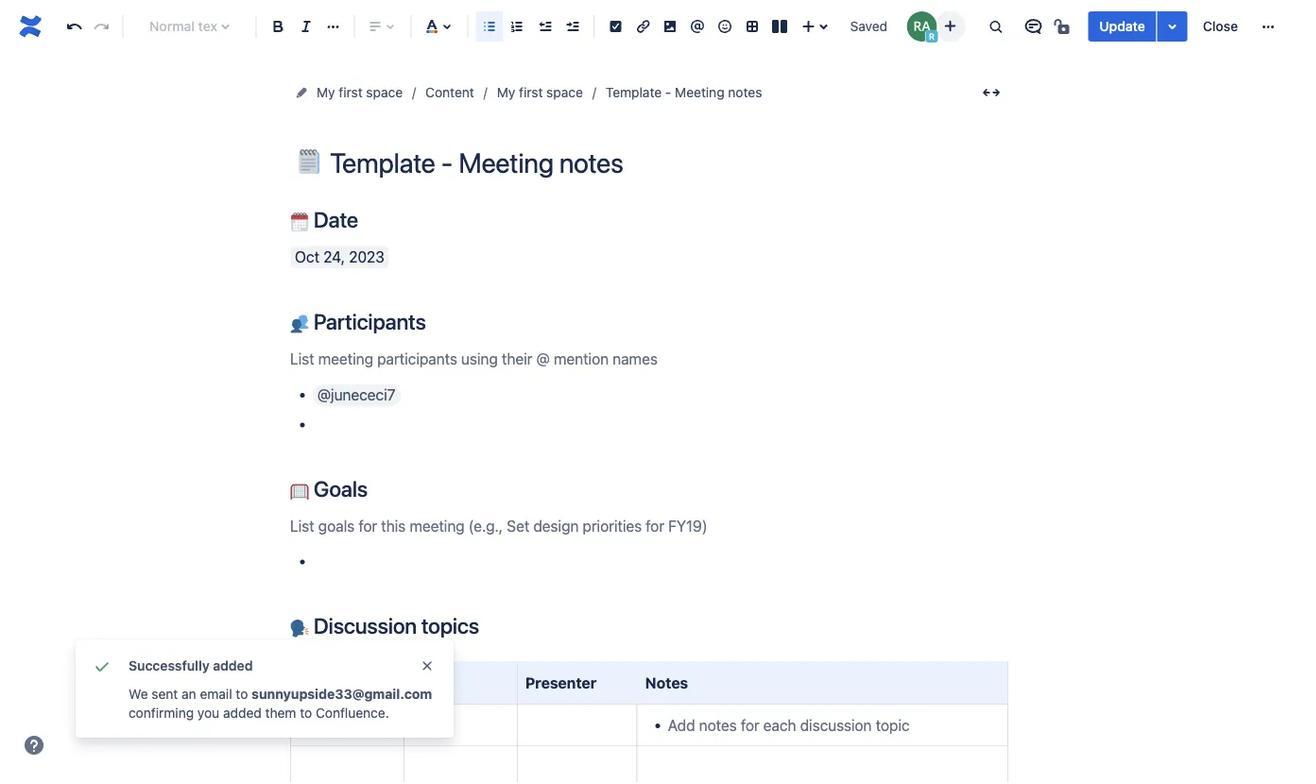 Task type: locate. For each thing, give the bounding box(es) containing it.
1 vertical spatial added
[[223, 706, 262, 721]]

first right 'move this page' icon
[[339, 85, 363, 100]]

1 horizontal spatial my first space link
[[497, 81, 583, 104]]

dismiss image
[[420, 659, 435, 674]]

template - meeting notes link
[[606, 81, 762, 104]]

add image, video, or file image
[[659, 15, 682, 38]]

-
[[665, 85, 671, 100]]

my right 'move this page' icon
[[317, 85, 335, 100]]

email
[[200, 687, 232, 702]]

link image
[[632, 15, 654, 38]]

added up email
[[213, 658, 253, 674]]

item
[[412, 675, 445, 693]]

content
[[425, 85, 474, 100]]

to right email
[[236, 687, 248, 702]]

meeting
[[675, 85, 725, 100]]

2 first from the left
[[519, 85, 543, 100]]

my first space down outdent ⇧tab image
[[497, 85, 583, 100]]

2 my from the left
[[497, 85, 515, 100]]

ruby anderson image
[[907, 11, 937, 42]]

my right content
[[497, 85, 515, 100]]

1 horizontal spatial space
[[546, 85, 583, 100]]

outdent ⇧tab image
[[533, 15, 556, 38]]

1 horizontal spatial first
[[519, 85, 543, 100]]

0 horizontal spatial my first space link
[[317, 81, 403, 104]]

my first space link down outdent ⇧tab image
[[497, 81, 583, 104]]

first down outdent ⇧tab image
[[519, 85, 543, 100]]

0 horizontal spatial my first space
[[317, 85, 403, 100]]

:notepad_spiral: image
[[297, 149, 321, 174], [297, 149, 321, 174]]

added down email
[[223, 706, 262, 721]]

space
[[366, 85, 403, 100], [546, 85, 583, 100]]

to
[[236, 687, 248, 702], [300, 706, 312, 721]]

1 my first space link from the left
[[317, 81, 403, 104]]

1 vertical spatial to
[[300, 706, 312, 721]]

close
[[1203, 18, 1238, 34]]

my first space link right 'move this page' icon
[[317, 81, 403, 104]]

help image
[[23, 734, 45, 757]]

my first space right 'move this page' icon
[[317, 85, 403, 100]]

added
[[213, 658, 253, 674], [223, 706, 262, 721]]

bullet list ⌘⇧8 image
[[478, 15, 501, 38]]

0 vertical spatial to
[[236, 687, 248, 702]]

1 horizontal spatial my first space
[[497, 85, 583, 100]]

confluence image
[[15, 11, 45, 42], [15, 11, 45, 42]]

:calendar_spiral: image
[[290, 213, 309, 232], [290, 213, 309, 232]]

them
[[265, 706, 296, 721]]

template
[[606, 85, 662, 100]]

to right the them
[[300, 706, 312, 721]]

first
[[339, 85, 363, 100], [519, 85, 543, 100]]

move this page image
[[294, 85, 309, 100]]

:speaking_head: image
[[290, 619, 309, 638]]

0 horizontal spatial my
[[317, 85, 335, 100]]

1 my from the left
[[317, 85, 335, 100]]

find and replace image
[[984, 15, 1007, 38]]

saved
[[850, 18, 888, 34]]

an
[[182, 687, 196, 702]]

discussion topics
[[309, 614, 479, 639]]

:goal: image
[[290, 482, 309, 501], [290, 482, 309, 501]]

my
[[317, 85, 335, 100], [497, 85, 515, 100]]

close button
[[1192, 11, 1250, 42]]

0 horizontal spatial first
[[339, 85, 363, 100]]

my first space
[[317, 85, 403, 100], [497, 85, 583, 100]]

date
[[309, 207, 358, 233]]

0 horizontal spatial space
[[366, 85, 403, 100]]

italic ⌘i image
[[295, 15, 317, 38]]

space down indent tab image
[[546, 85, 583, 100]]

we sent an email to sunnyupside33@gmail.com confirming you added them to confluence.
[[129, 687, 432, 721]]

1 horizontal spatial to
[[300, 706, 312, 721]]

invite to edit image
[[939, 15, 962, 37]]

confirming
[[129, 706, 194, 721]]

mention image
[[686, 15, 709, 38]]

24,
[[323, 248, 345, 266]]

redo ⌘⇧z image
[[90, 15, 113, 38]]

successfully added
[[129, 658, 253, 674]]

1 horizontal spatial my
[[497, 85, 515, 100]]

space left content
[[366, 85, 403, 100]]

Main content area, start typing to enter text. text field
[[279, 207, 1020, 784]]

my first space link
[[317, 81, 403, 104], [497, 81, 583, 104]]

we
[[129, 687, 148, 702]]



Task type: vqa. For each thing, say whether or not it's contained in the screenshot.
italic ⌘i icon
yes



Task type: describe. For each thing, give the bounding box(es) containing it.
successfully
[[129, 658, 209, 674]]

make page full-width image
[[980, 81, 1003, 104]]

update
[[1100, 18, 1145, 34]]

oct
[[295, 248, 320, 266]]

success image
[[91, 655, 113, 678]]

sent
[[152, 687, 178, 702]]

0 horizontal spatial to
[[236, 687, 248, 702]]

template - meeting notes
[[606, 85, 762, 100]]

discussion
[[314, 614, 417, 639]]

Give this page a title text field
[[330, 147, 1009, 179]]

presenter
[[525, 675, 597, 693]]

numbered list ⌘⇧7 image
[[506, 15, 528, 38]]

indent tab image
[[561, 15, 584, 38]]

:speaking_head: image
[[290, 619, 309, 638]]

topics
[[421, 614, 479, 639]]

layouts image
[[768, 15, 791, 38]]

you
[[197, 706, 219, 721]]

1 my first space from the left
[[317, 85, 403, 100]]

update button
[[1088, 11, 1157, 42]]

content link
[[425, 81, 474, 104]]

goals
[[309, 476, 368, 502]]

notes
[[728, 85, 762, 100]]

more formatting image
[[322, 15, 345, 38]]

sunnyupside33@gmail.com
[[252, 687, 432, 702]]

more image
[[1257, 15, 1280, 38]]

2 my first space link from the left
[[497, 81, 583, 104]]

2 space from the left
[[546, 85, 583, 100]]

confluence.
[[316, 706, 389, 721]]

no restrictions image
[[1052, 15, 1075, 38]]

2023
[[349, 248, 385, 266]]

undo ⌘z image
[[63, 15, 85, 38]]

1 first from the left
[[339, 85, 363, 100]]

time
[[299, 675, 335, 693]]

action item image
[[604, 15, 627, 38]]

emoji image
[[714, 15, 736, 38]]

@junececi7
[[317, 385, 395, 403]]

:busts_in_silhouette: image
[[290, 315, 309, 334]]

bold ⌘b image
[[267, 15, 289, 38]]

notes
[[645, 675, 688, 693]]

oct 24, 2023
[[295, 248, 385, 266]]

adjust update settings image
[[1161, 15, 1184, 38]]

added inside we sent an email to sunnyupside33@gmail.com confirming you added them to confluence.
[[223, 706, 262, 721]]

comment icon image
[[1022, 15, 1045, 38]]

:busts_in_silhouette: image
[[290, 315, 309, 334]]

2 my first space from the left
[[497, 85, 583, 100]]

participants
[[309, 309, 426, 335]]

0 vertical spatial added
[[213, 658, 253, 674]]

1 space from the left
[[366, 85, 403, 100]]

table image
[[741, 15, 764, 38]]



